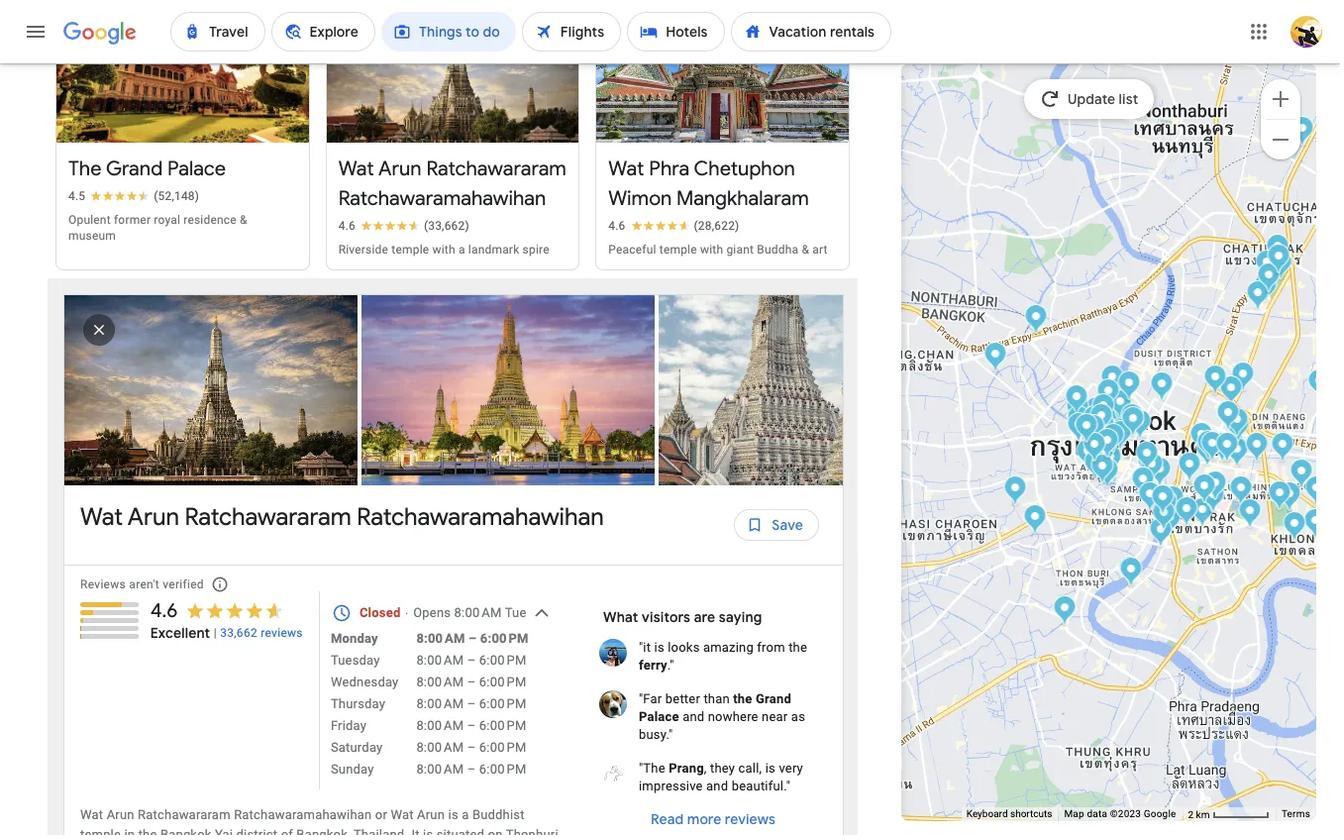 Task type: describe. For each thing, give the bounding box(es) containing it.
with for ratchawararam
[[432, 242, 455, 256]]

democracy monument image
[[1115, 400, 1137, 432]]

data
[[1087, 809, 1108, 819]]

|
[[214, 626, 217, 640]]

warehouse 30 image
[[1151, 484, 1174, 517]]

4.6 for wat phra chetuphon wimon mangkhalaram rajwaramahawihan
[[609, 219, 626, 232]]

wat pathum wanaram rachaworawihan image
[[1216, 431, 1238, 464]]

2 km
[[1188, 809, 1213, 820]]

from
[[757, 640, 785, 655]]

nowhere
[[708, 709, 759, 724]]

keyboard
[[967, 809, 1008, 819]]

what visitors are saying
[[603, 608, 762, 626]]

wat ratchanatdaram school image
[[1120, 403, 1143, 435]]

flow house bangkok image
[[1304, 508, 1327, 540]]

wat phra chetuphon wimon mangkhalaram rajwaramahawihan image
[[1088, 430, 1111, 463]]

8:00 am – 6:00 pm for thursday
[[416, 696, 527, 711]]

terms
[[1282, 809, 1311, 819]]

"it
[[639, 640, 651, 655]]

residence
[[184, 213, 237, 227]]

of
[[281, 827, 293, 835]]

4.6 out of 5 stars from 33,662 reviews image
[[338, 218, 469, 233]]

ratchawaramahawihan inside the wat arun ratchawararam ratchawaramahawihan
[[338, 186, 546, 211]]

2
[[1188, 809, 1194, 820]]

8:00 am – 6:00 pm for tuesday
[[416, 653, 527, 667]]

phra
[[649, 156, 690, 181]]

terms link
[[1282, 809, 1311, 819]]

museum siam image
[[1092, 437, 1115, 470]]

wat yannawa image
[[1149, 517, 1172, 549]]

closed ⋅ opens 8:00 am tue
[[359, 605, 527, 620]]

."
[[667, 657, 674, 672]]

keyboard shortcuts
[[967, 809, 1053, 819]]

a inside wat arun ratchawararam ratchawaramahawihan or wat arun is a buddhist temple in the bangkok yai district of bangkok, thailand. it is situated on thonbur
[[462, 807, 469, 822]]

what
[[603, 608, 639, 626]]

tha chang image
[[1075, 413, 1098, 445]]

palace for the grand palace
[[639, 709, 679, 724]]

wat suthat thepwararam ratchaworamahawihan image
[[1112, 417, 1134, 449]]

6:00 pm for friday
[[479, 718, 527, 733]]

monday
[[331, 631, 378, 646]]

madame tussauds bangkok image
[[1201, 430, 1224, 463]]

6:00 pm for wednesday
[[479, 674, 527, 689]]

the jam factory image
[[1138, 481, 1161, 514]]

arun up aren't on the bottom
[[128, 502, 179, 532]]

children's discovery museum image
[[1257, 262, 1280, 295]]

mangkhalaram
[[677, 186, 809, 211]]

close detail image
[[75, 306, 123, 353]]

zoom out map image
[[1269, 127, 1293, 151]]

8:00 am – 6:00 pm for friday
[[416, 718, 527, 733]]

4.6 for wat arun ratchawararam ratchawaramahawihan
[[338, 219, 356, 232]]

update
[[1068, 90, 1116, 108]]

changchui creative park image
[[1024, 304, 1047, 336]]

– for friday
[[467, 718, 476, 733]]

reviews
[[80, 577, 126, 591]]

list
[[1119, 90, 1138, 108]]

save
[[772, 516, 803, 534]]

more
[[687, 810, 722, 828]]

prang
[[669, 761, 704, 775]]

"far better than
[[639, 691, 733, 706]]

verified
[[163, 577, 204, 591]]

soi cowboy image
[[1290, 458, 1313, 491]]

8:00 am for sunday
[[416, 762, 464, 776]]

pak khlong talat (flower market) image
[[1099, 444, 1121, 477]]

update list button
[[1024, 79, 1154, 119]]

lhong 1919 image
[[1131, 466, 1154, 499]]

ferry
[[639, 657, 667, 672]]

rama viii bridge image
[[1101, 364, 1123, 397]]

the suan pakkad palace image
[[1217, 400, 1239, 432]]

arun inside the wat arun ratchawararam ratchawaramahawihan
[[378, 156, 422, 181]]

©2023
[[1110, 809, 1141, 819]]

1 vertical spatial wat arun ratchawararam ratchawaramahawihan
[[80, 502, 604, 532]]

closed
[[359, 605, 401, 620]]

peaceful temple with giant buddha & art
[[609, 242, 828, 256]]

benchasiri park image
[[1305, 475, 1328, 508]]

phaya thai palace image
[[1204, 364, 1226, 397]]

wat arun ratchawararam ratchawaramahawihan or wat arun is a buddhist temple in the bangkok yai district of bangkok, thailand. it is situated on thonbur
[[80, 807, 561, 835]]

the inside "it is looks amazing from the ferry ."
[[789, 640, 807, 655]]

the inside wat arun ratchawararam ratchawaramahawihan or wat arun is a buddhist temple in the bangkok yai district of bangkok, thailand. it is situated on thonbur
[[138, 827, 157, 835]]

6:00 pm for monday
[[480, 631, 529, 646]]

0 horizontal spatial 4.6
[[150, 598, 178, 623]]

1 vertical spatial ratchawararam
[[185, 502, 351, 532]]

and inside , they call, is very impressive and beautiful."
[[706, 778, 728, 793]]

the one ratchada image
[[1308, 368, 1331, 401]]

8:00 am for saturday
[[416, 740, 464, 755]]

wat traimit withayaram worawihan image
[[1148, 456, 1171, 489]]

8:00 am for wednesday
[[416, 674, 464, 689]]

the artist's house image
[[1004, 475, 1026, 508]]

wat ratchanatdaram worawihan (loha prasat) image
[[1121, 406, 1144, 438]]

khlong toei market image
[[1283, 511, 1306, 543]]

4.6 out of 5 stars from 28,622 reviews image
[[609, 218, 740, 233]]

km
[[1196, 809, 1210, 820]]

wat chana songkram rajchaworamahavihan image
[[1097, 389, 1119, 422]]

it
[[412, 827, 420, 835]]

are
[[694, 608, 716, 626]]

indy market image
[[1053, 595, 1076, 628]]

6:00 pm for tuesday
[[479, 653, 527, 667]]

"the prang
[[639, 761, 704, 775]]

map
[[1064, 809, 1085, 819]]

peaceful
[[609, 242, 656, 256]]

nai lert park heritage home image
[[1245, 431, 1268, 464]]

1 vertical spatial ratchawaramahawihan
[[357, 502, 604, 532]]

or tor kor market image
[[1246, 280, 1269, 313]]

(52,148)
[[154, 189, 199, 203]]

4.5 out of 5 stars from 52,148 reviews image
[[68, 188, 199, 204]]

sri maha mariamman temple image
[[1175, 496, 1198, 529]]

sky bar image
[[1158, 505, 1181, 537]]

near
[[762, 709, 788, 724]]

thailand.
[[354, 827, 408, 835]]

8:00 am for friday
[[416, 718, 464, 733]]

the giant swing image
[[1113, 415, 1135, 447]]

amazing
[[703, 640, 754, 655]]

tuesday
[[331, 653, 380, 667]]

or
[[375, 807, 387, 822]]

buddhist
[[472, 807, 525, 822]]

mahanakhon image
[[1191, 497, 1214, 530]]

is inside "it is looks amazing from the ferry ."
[[654, 640, 665, 655]]

reviews aren't verified image
[[196, 560, 244, 608]]

as
[[791, 709, 805, 724]]

– for wednesday
[[467, 674, 476, 689]]

landmark
[[468, 242, 520, 256]]

8:00 am – 6:00 pm for saturday
[[416, 740, 527, 755]]

khaosan road image
[[1106, 396, 1128, 428]]

, they call, is very impressive and beautiful."
[[639, 761, 803, 793]]

thursday
[[331, 696, 386, 711]]

museum
[[68, 229, 116, 242]]

update list
[[1068, 90, 1138, 108]]

wat indharaviharn image
[[1118, 370, 1140, 403]]

"far
[[639, 691, 662, 706]]

thanon patpong 1 image
[[1202, 482, 1225, 515]]

in
[[124, 827, 135, 835]]

the national gallery image
[[1092, 393, 1115, 426]]

saranrom park image
[[1096, 427, 1118, 460]]

33,662 reviews link
[[220, 625, 303, 641]]

santa cruz church image
[[1091, 453, 1114, 486]]

reviews inside excellent | 33,662 reviews
[[261, 626, 303, 640]]

saying
[[719, 608, 762, 626]]

patpong night market image
[[1201, 482, 1224, 515]]

– for monday
[[469, 631, 477, 646]]

wat saket (the golden mount) image
[[1128, 409, 1151, 441]]

wat arun ratchawararam ratchawaramahawihan element
[[80, 501, 604, 549]]

calypso cabaret image
[[1119, 556, 1142, 589]]

save button
[[734, 501, 819, 549]]

wat arun ratchawararam ratchawaramahawihan image
[[1076, 438, 1099, 471]]

palace for the grand palace
[[167, 156, 226, 181]]

taling chan floating market image
[[984, 341, 1007, 374]]

bangkok city pillar shrine image
[[1092, 412, 1115, 444]]

wachirabenchathat park (rot fai park) image
[[1266, 233, 1289, 266]]

tue
[[505, 605, 527, 620]]

yaowarat road image
[[1140, 451, 1163, 484]]

saturday
[[331, 740, 383, 755]]

the reclining buddha image
[[1085, 430, 1108, 463]]

opulent former royal residence & museum
[[68, 213, 247, 242]]

spire
[[523, 242, 550, 256]]

"it is looks amazing from the ferry ."
[[639, 640, 807, 672]]

art
[[813, 242, 828, 256]]

opulent
[[68, 213, 111, 227]]

pratu nam market image
[[1226, 412, 1249, 444]]

wat mangkon kamalawat (wat leng noei yi) image
[[1135, 440, 1158, 473]]

former
[[114, 213, 151, 227]]

shortcuts
[[1011, 809, 1053, 819]]

call,
[[739, 761, 762, 775]]



Task type: locate. For each thing, give the bounding box(es) containing it.
ratchawararam up reviews aren't verified icon
[[185, 502, 351, 532]]

0 vertical spatial and
[[683, 709, 705, 724]]

& right residence
[[240, 213, 247, 227]]

soi sukhumvit 11 image
[[1271, 431, 1294, 464]]

5 8:00 am – 6:00 pm from the top
[[416, 718, 527, 733]]

2 km button
[[1182, 807, 1276, 822]]

baiyoke tower ii image
[[1225, 407, 1248, 439]]

33,662
[[220, 626, 258, 640]]

a up situated
[[462, 807, 469, 822]]

palace
[[167, 156, 226, 181], [639, 709, 679, 724]]

yai
[[215, 827, 233, 835]]

reviews
[[261, 626, 303, 640], [725, 810, 776, 828]]

2 horizontal spatial the
[[789, 640, 807, 655]]

excellent | 33,662 reviews
[[150, 624, 303, 642]]

0 horizontal spatial grand
[[106, 156, 163, 181]]

a
[[459, 242, 465, 256], [462, 807, 469, 822]]

& left art
[[802, 242, 809, 256]]

siriraj medical museum image
[[1066, 394, 1089, 426]]

– for saturday
[[467, 740, 476, 755]]

riverside
[[338, 242, 388, 256]]

wat hua lamphong image
[[1193, 473, 1216, 506]]

2 horizontal spatial 4.6
[[609, 219, 626, 232]]

reviews down beautiful."
[[725, 810, 776, 828]]

0 vertical spatial &
[[240, 213, 247, 227]]

1 horizontal spatial 4.6
[[338, 219, 356, 232]]

the
[[68, 156, 102, 181]]

ratchawararam up bangkok
[[138, 807, 231, 822]]

0 horizontal spatial palace
[[167, 156, 226, 181]]

ratchawararam inside wat arun ratchawararam ratchawaramahawihan or wat arun is a buddhist temple in the bangkok yai district of bangkok, thailand. it is situated on thonbur
[[138, 807, 231, 822]]

sanam luang image
[[1090, 403, 1113, 435]]

4.6 up riverside
[[338, 219, 356, 232]]

1 horizontal spatial and
[[706, 778, 728, 793]]

"the
[[639, 761, 666, 775]]

read
[[651, 810, 684, 828]]

wat benchamabophit dusitwanaram image
[[1150, 371, 1173, 404]]

the right from
[[789, 640, 807, 655]]

the grand palace
[[639, 691, 792, 724]]

0 vertical spatial a
[[459, 242, 465, 256]]

1 horizontal spatial palace
[[639, 709, 679, 724]]

wat inside wat phra chetuphon wimon mangkhalaram rajwaramahawihan
[[609, 156, 644, 181]]

4.6 up peaceful
[[609, 219, 626, 232]]

arun up it
[[417, 807, 445, 822]]

1 horizontal spatial grand
[[756, 691, 792, 706]]

the grand palace
[[68, 156, 226, 181]]

assumption cathedral image
[[1152, 500, 1175, 532]]

and down "far better than
[[683, 709, 705, 724]]

0 horizontal spatial &
[[240, 213, 247, 227]]

8:00 am – 6:00 pm for sunday
[[416, 762, 527, 776]]

1 vertical spatial &
[[802, 242, 809, 256]]

temple left in
[[80, 827, 121, 835]]

situated
[[437, 827, 485, 835]]

zoom in map image
[[1269, 87, 1293, 110]]

with down (28,622)
[[700, 242, 723, 256]]

8:00 am for tuesday
[[416, 653, 464, 667]]

is right it
[[423, 827, 433, 835]]

asiatique the riverfront image
[[1118, 555, 1141, 588]]

district
[[236, 827, 278, 835]]

the right in
[[138, 827, 157, 835]]

chulalongkorn university centenary park image
[[1178, 451, 1201, 484]]

chetuphon
[[694, 156, 795, 181]]

– for tuesday
[[467, 653, 476, 667]]

bangkok,
[[297, 827, 350, 835]]

0 horizontal spatial with
[[432, 242, 455, 256]]

wimon
[[609, 186, 672, 211]]

snake farm image
[[1204, 470, 1226, 503]]

is inside , they call, is very impressive and beautiful."
[[765, 761, 776, 775]]

rattanakosin exhibition hall image
[[1120, 403, 1143, 435]]

6:00 pm for sunday
[[479, 762, 527, 776]]

looks
[[668, 640, 700, 655]]

phra sumen fort image
[[1097, 378, 1119, 411]]

0 vertical spatial palace
[[167, 156, 226, 181]]

is right "it
[[654, 640, 665, 655]]

1 horizontal spatial the
[[733, 691, 752, 706]]

centralworld image
[[1222, 430, 1244, 463]]

0 horizontal spatial the
[[138, 827, 157, 835]]

1 horizontal spatial &
[[802, 242, 809, 256]]

bts skytrain image
[[1231, 361, 1254, 394]]

is up beautiful."
[[765, 761, 776, 775]]

2 8:00 am – 6:00 pm from the top
[[416, 653, 527, 667]]

than
[[704, 691, 730, 706]]

giant
[[727, 242, 754, 256]]

with for chetuphon
[[700, 242, 723, 256]]

grand inside the grand palace
[[756, 691, 792, 706]]

bangkok
[[160, 827, 212, 835]]

temple
[[392, 242, 429, 256], [660, 242, 697, 256], [80, 827, 121, 835]]

4 8:00 am – 6:00 pm from the top
[[416, 696, 527, 711]]

temple for ratchawaramahawihan
[[392, 242, 429, 256]]

arun up in
[[107, 807, 134, 822]]

queen sirikit park image
[[1255, 249, 1278, 282]]

wednesday
[[331, 674, 399, 689]]

rattanakosin island image
[[1109, 420, 1131, 452]]

2 vertical spatial ratchawararam
[[138, 807, 231, 822]]

national museum bangkok image
[[1085, 396, 1108, 428]]

1 vertical spatial reviews
[[725, 810, 776, 828]]

rajwaramahawihan
[[609, 216, 782, 240]]

lumphini park image
[[1229, 475, 1252, 508]]

aren't
[[129, 577, 160, 591]]

a down (33,662)
[[459, 242, 465, 256]]

the inside the grand palace
[[733, 691, 752, 706]]

arun up 4.6 out of 5 stars from 33,662 reviews image
[[378, 156, 422, 181]]

china town image
[[1137, 448, 1160, 481]]

is up situated
[[448, 807, 458, 822]]

1 horizontal spatial reviews
[[725, 810, 776, 828]]

is
[[654, 640, 665, 655], [765, 761, 776, 775], [448, 807, 458, 822], [423, 827, 433, 835]]

impressive
[[639, 778, 703, 793]]

temple for wimon
[[660, 242, 697, 256]]

0 vertical spatial reviews
[[261, 626, 303, 640]]

8:00 am – 6:00 pm for wednesday
[[416, 674, 527, 689]]

(28,622)
[[694, 219, 740, 232]]

wat
[[338, 156, 374, 181], [609, 156, 644, 181], [80, 502, 123, 532], [80, 807, 103, 822], [391, 807, 414, 822]]

read more reviews
[[651, 810, 776, 828]]

3 8:00 am – 6:00 pm from the top
[[416, 674, 527, 689]]

and inside and nowhere near as busy."
[[683, 709, 705, 724]]

4.5
[[68, 189, 85, 203]]

wat kalayanamit woramahawihan image
[[1084, 449, 1107, 482]]

2 horizontal spatial temple
[[660, 242, 697, 256]]

google
[[1144, 809, 1176, 819]]

with down (33,662)
[[432, 242, 455, 256]]

mbk center image
[[1196, 435, 1219, 468]]

1 with from the left
[[432, 242, 455, 256]]

1 vertical spatial the
[[733, 691, 752, 706]]

2 vertical spatial ratchawaramahawihan
[[234, 807, 372, 822]]

reviews right 33,662
[[261, 626, 303, 640]]

4.6 up excellent
[[150, 598, 178, 623]]

the temple of the emerald buddha image
[[1088, 415, 1111, 447]]

royal barges national museum image
[[1065, 384, 1088, 417]]

list item
[[659, 170, 956, 610], [64, 295, 362, 485], [339, 295, 677, 485]]

wang lang market image
[[1067, 405, 1090, 437]]

6 8:00 am – 6:00 pm from the top
[[416, 740, 527, 755]]

list
[[64, 170, 956, 610]]

temple down 4.6 out of 5 stars from 33,662 reviews image
[[392, 242, 429, 256]]

0 vertical spatial the
[[789, 640, 807, 655]]

7 8:00 am – 6:00 pm from the top
[[416, 762, 527, 776]]

ratchawararam
[[426, 156, 567, 181], [185, 502, 351, 532], [138, 807, 231, 822]]

wat rakhang kositaram woramahawihan image
[[1067, 412, 1090, 444]]

and down they
[[706, 778, 728, 793]]

keyboard shortcuts button
[[967, 808, 1053, 821]]

grand up near at the right
[[756, 691, 792, 706]]

chatuchak park image
[[1269, 249, 1292, 282]]

8:00 am – 6:00 pm for monday
[[416, 631, 529, 646]]

1 vertical spatial a
[[462, 807, 469, 822]]

excellent
[[150, 624, 210, 642]]

1 horizontal spatial with
[[700, 242, 723, 256]]

wat inside the wat arun ratchawararam ratchawaramahawihan
[[338, 156, 374, 181]]

temple inside wat arun ratchawararam ratchawaramahawihan or wat arun is a buddhist temple in the bangkok yai district of bangkok, thailand. it is situated on thonbur
[[80, 827, 121, 835]]

the up nowhere
[[733, 691, 752, 706]]

1 vertical spatial and
[[706, 778, 728, 793]]

grand for the
[[106, 156, 163, 181]]

wat prayurawongsawat worawihan image
[[1096, 457, 1118, 490]]

(33,662)
[[424, 219, 469, 232]]

0 vertical spatial wat arun ratchawararam ratchawaramahawihan
[[338, 156, 567, 211]]

the
[[789, 640, 807, 655], [733, 691, 752, 706], [138, 827, 157, 835]]

buddha
[[757, 242, 799, 256]]

ratchawaramahawihan
[[338, 186, 546, 211], [357, 502, 604, 532], [234, 807, 372, 822]]

0 horizontal spatial and
[[683, 709, 705, 724]]

8:00 am for thursday
[[416, 696, 464, 711]]

friday
[[331, 718, 367, 733]]

6:00 pm
[[480, 631, 529, 646], [479, 653, 527, 667], [479, 674, 527, 689], [479, 696, 527, 711], [479, 718, 527, 733], [479, 740, 527, 755], [479, 762, 527, 776]]

1 vertical spatial palace
[[639, 709, 679, 724]]

wat arun ratchawararam ratchawaramahawihan
[[338, 156, 567, 211], [80, 502, 604, 532]]

&
[[240, 213, 247, 227], [802, 242, 809, 256]]

map data ©2023 google
[[1064, 809, 1176, 819]]

chatuchak weekend market image
[[1254, 272, 1277, 305]]

royal
[[154, 213, 180, 227]]

4.6 inside image
[[338, 219, 356, 232]]

beautiful."
[[732, 778, 791, 793]]

main menu image
[[24, 20, 48, 44]]

grand up 4.5 out of 5 stars from 52,148 reviews image
[[106, 156, 163, 181]]

riverside temple with a landmark spire
[[338, 242, 550, 256]]

bangkok citycity gallery image
[[1238, 498, 1261, 531]]

palace inside the grand palace
[[639, 709, 679, 724]]

wat ratchabophit sathitmahasimaram ratchaworawihan image
[[1102, 423, 1124, 455]]

very
[[779, 761, 803, 775]]

wat phra chetuphon wimon mangkhalaram rajwaramahawihan
[[609, 156, 809, 240]]

palace up (52,148)
[[167, 156, 226, 181]]

benchakitti park image
[[1278, 481, 1301, 514]]

sea life bangkok ocean world image
[[1211, 431, 1233, 464]]

0 vertical spatial ratchawaramahawihan
[[338, 186, 546, 211]]

busy."
[[639, 727, 673, 742]]

ratchawararam inside the wat arun ratchawararam ratchawaramahawihan
[[426, 156, 567, 181]]

temple down 4.6 out of 5 stars from 28,622 reviews 'image'
[[660, 242, 697, 256]]

bangkokian museum image
[[1161, 485, 1184, 518]]

2 vertical spatial the
[[138, 827, 157, 835]]

with
[[432, 242, 455, 256], [700, 242, 723, 256]]

and nowhere near as busy."
[[639, 709, 805, 742]]

0 horizontal spatial reviews
[[261, 626, 303, 640]]

map region
[[748, 0, 1340, 835]]

4.6 out of 5 stars from 33,662 reviews. excellent. element
[[150, 598, 303, 643]]

6:00 pm for saturday
[[479, 740, 527, 755]]

4.6 inside 'image'
[[609, 219, 626, 232]]

– for sunday
[[467, 762, 476, 776]]

palace up busy."
[[639, 709, 679, 724]]

grand
[[106, 156, 163, 181], [756, 691, 792, 706]]

they
[[710, 761, 735, 775]]

1 vertical spatial grand
[[756, 691, 792, 706]]

ratchawararam up (33,662)
[[426, 156, 567, 181]]

ratchawaramahawihan inside wat arun ratchawararam ratchawaramahawihan or wat arun is a buddhist temple in the bangkok yai district of bangkok, thailand. it is situated on thonbur
[[234, 807, 372, 822]]

museum of contemporary art (moca bangkok) image
[[1291, 115, 1314, 148]]

queen sirikit museum of textiles image
[[1082, 414, 1105, 446]]

jim thompson house museum image
[[1190, 422, 1213, 454]]

victory monument image
[[1220, 375, 1242, 408]]

⋅
[[404, 605, 410, 620]]

erawan shrine image
[[1225, 436, 1248, 469]]

0 horizontal spatial temple
[[80, 827, 121, 835]]

wat paknam phasi charoen image
[[1023, 504, 1046, 536]]

6:00 pm for thursday
[[479, 696, 527, 711]]

reviews aren't verified
[[80, 577, 204, 591]]

benchakitti forest park image
[[1268, 480, 1291, 513]]

– for thursday
[[467, 696, 476, 711]]

wat mahathat yuwaratrangsarit image
[[1083, 405, 1106, 437]]

0 vertical spatial ratchawararam
[[426, 156, 567, 181]]

& inside the opulent former royal residence & museum
[[240, 213, 247, 227]]

visitors
[[642, 608, 691, 626]]

0 vertical spatial grand
[[106, 156, 163, 181]]

2 with from the left
[[700, 242, 723, 256]]

,
[[704, 761, 707, 775]]

bangkok art and culture centre image
[[1197, 429, 1220, 462]]

1 horizontal spatial temple
[[392, 242, 429, 256]]

8:00 am for monday
[[416, 631, 465, 646]]

4.6
[[338, 219, 356, 232], [609, 219, 626, 232], [150, 598, 178, 623]]

bangkok butterfly garden and insectarium image
[[1267, 243, 1290, 276]]

wat bowonniwetwiharn ratchaworawiharn image
[[1109, 389, 1131, 422]]

tha tian market image
[[1083, 431, 1106, 464]]

1 8:00 am – 6:00 pm from the top
[[416, 631, 529, 646]]

the grand palace image
[[1085, 421, 1108, 453]]

grand for the
[[756, 691, 792, 706]]

thailand creative & design center (tcdc) image
[[1154, 489, 1177, 522]]

sunday
[[331, 762, 374, 776]]



Task type: vqa. For each thing, say whether or not it's contained in the screenshot.


